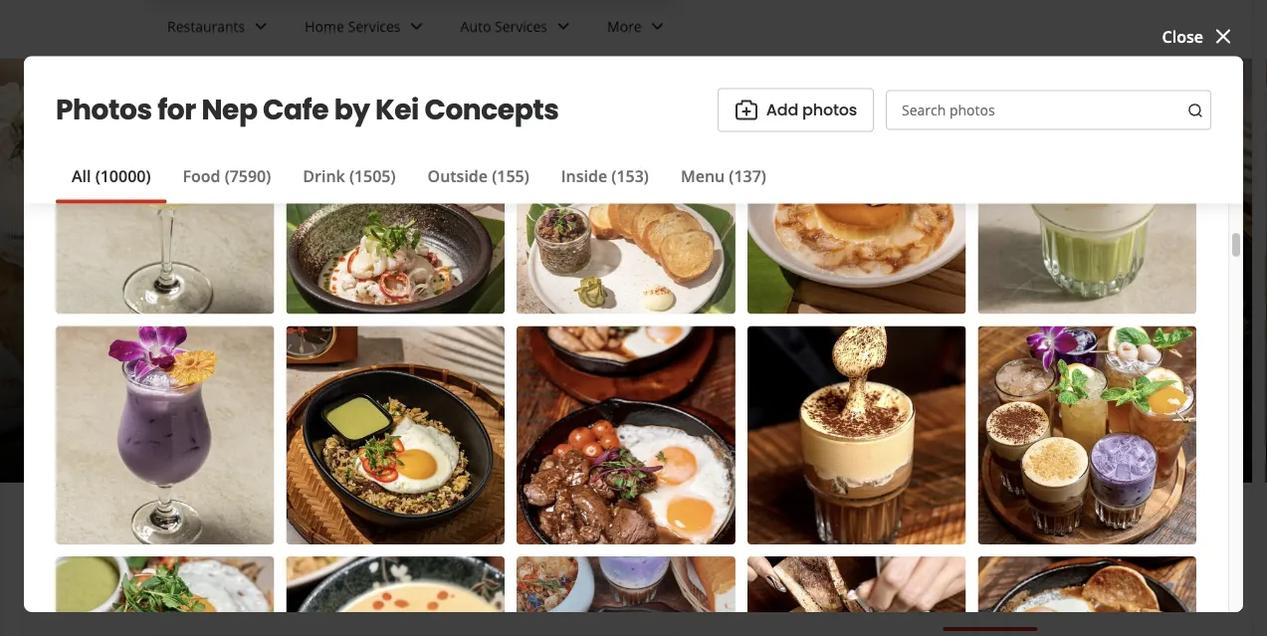 Task type: locate. For each thing, give the bounding box(es) containing it.
nep cafe by kei concepts
[[181, 266, 801, 333]]

cafes
[[498, 384, 542, 405]]

food left (7590)
[[183, 165, 221, 186]]

1 horizontal spatial 24 chevron down v2 image
[[552, 14, 576, 38]]

24 chevron down v2 image
[[249, 14, 273, 38], [552, 14, 576, 38]]

breakfast
[[335, 384, 412, 405]]

24 chevron down v2 image inside home services link
[[405, 14, 429, 38]]

(7590)
[[225, 165, 271, 186]]

1 vertical spatial add
[[288, 533, 320, 556]]

1 vertical spatial food
[[910, 540, 958, 568]]

Search photos text field
[[886, 90, 1212, 130]]

more link
[[592, 0, 686, 58]]

follow button
[[627, 523, 742, 567]]

see left 'all'
[[1018, 408, 1047, 431]]

edit
[[665, 388, 687, 405]]

concepts
[[425, 90, 559, 130], [568, 266, 801, 333]]

tab list for see all 10k photos
[[56, 164, 783, 204]]

hours
[[659, 422, 692, 439]]

24 close v2 image
[[1212, 25, 1236, 48]]

nep right for
[[202, 90, 257, 130]]

nep
[[202, 90, 257, 130], [181, 266, 278, 333]]

0 vertical spatial add
[[767, 99, 799, 121]]

(2,597
[[395, 340, 441, 362]]

food
[[183, 165, 221, 186], [910, 540, 958, 568]]

0 horizontal spatial tab list
[[56, 164, 783, 204]]

cafe up "drink"
[[263, 90, 329, 130]]

vietnamese
[[550, 384, 644, 405]]

pm
[[341, 419, 366, 441]]

0 horizontal spatial see
[[635, 422, 656, 439]]

hours
[[402, 419, 448, 441]]

delivery
[[865, 593, 928, 614]]

services right auto on the left
[[495, 17, 548, 35]]

nep up the 4.4 star rating image
[[181, 266, 278, 333]]

24 chevron down v2 image right restaurants
[[249, 14, 273, 38]]

0 horizontal spatial 24 chevron down v2 image
[[249, 14, 273, 38]]

see for see hours
[[635, 422, 656, 439]]

see left hours
[[635, 422, 656, 439]]

24 chevron down v2 image inside auto services link
[[552, 14, 576, 38]]

cafe up 4.4
[[288, 266, 402, 333]]

1 horizontal spatial tab list
[[849, 592, 1039, 631]]

cafe
[[263, 90, 329, 130], [288, 266, 402, 333]]

1 vertical spatial concepts
[[568, 266, 801, 333]]

0 horizontal spatial food
[[183, 165, 221, 186]]

, left cafes link
[[490, 384, 494, 405]]

food right order in the bottom of the page
[[910, 540, 958, 568]]

photo of nep cafe by kei concepts - fountain valley, ca, us. beef tongue fried rice image
[[1011, 59, 1268, 483]]

(137)
[[729, 165, 767, 186]]

,
[[490, 384, 494, 405], [542, 384, 546, 405]]

photos
[[803, 99, 858, 121], [1102, 408, 1156, 431]]

kei
[[376, 90, 419, 130], [483, 266, 559, 333]]

2 24 chevron down v2 image from the left
[[552, 14, 576, 38]]

save button
[[515, 523, 619, 567]]

see
[[1018, 408, 1047, 431], [635, 422, 656, 439]]

24 chevron down v2 image for restaurants
[[249, 14, 273, 38]]

0 vertical spatial tab list
[[56, 164, 783, 204]]

home
[[305, 17, 344, 35]]

24 chevron down v2 image right auto services
[[552, 14, 576, 38]]

photo of nep cafe by kei concepts - fountain valley, ca, us. coffee flan image
[[106, 59, 388, 483]]

by
[[334, 90, 370, 130], [411, 266, 473, 333]]

all (10000)
[[72, 165, 151, 186]]

1 services from the left
[[348, 17, 401, 35]]

tab list containing delivery
[[849, 592, 1039, 631]]

photo
[[324, 533, 370, 556]]

2 24 chevron down v2 image from the left
[[646, 14, 670, 38]]

food (7590)
[[183, 165, 271, 186]]

1 horizontal spatial add
[[767, 99, 799, 121]]

2 services from the left
[[495, 17, 548, 35]]

photo of nep cafe by kei concepts - fountain valley, ca, us. ube colada image
[[672, 59, 1011, 483]]

restaurants
[[167, 17, 245, 35]]

0 horizontal spatial services
[[348, 17, 401, 35]]

0 vertical spatial food
[[183, 165, 221, 186]]

1 vertical spatial tab list
[[849, 592, 1039, 631]]

24 chevron down v2 image for home services
[[405, 14, 429, 38]]

photos
[[56, 90, 152, 130]]

kei up (1505)
[[376, 90, 419, 130]]

24 chevron down v2 image right more
[[646, 14, 670, 38]]

add photo
[[288, 533, 370, 556]]

kei up reviews)
[[483, 266, 559, 333]]

1 24 chevron down v2 image from the left
[[249, 14, 273, 38]]

services
[[348, 17, 401, 35], [495, 17, 548, 35]]

for
[[158, 90, 196, 130]]

0 vertical spatial concepts
[[425, 90, 559, 130]]

breakfast & brunch link
[[335, 384, 490, 405]]

24 chevron down v2 image for auto services
[[552, 14, 576, 38]]

drink (1505)
[[303, 165, 396, 186]]

1 horizontal spatial by
[[411, 266, 473, 333]]

add photos
[[767, 99, 858, 121]]

24 save outline v2 image
[[532, 533, 556, 557]]

1 vertical spatial cafe
[[288, 266, 402, 333]]

add right 24 camera v2 icon
[[288, 533, 320, 556]]

home services link
[[289, 0, 445, 58]]

close
[[1163, 25, 1204, 47]]

1 vertical spatial nep
[[181, 266, 278, 333]]

24 chevron down v2 image inside "restaurants" link
[[249, 14, 273, 38]]

2 , from the left
[[542, 384, 546, 405]]

1 horizontal spatial photos
[[1102, 408, 1156, 431]]

add for add photos
[[767, 99, 799, 121]]

photo of nep cafe by kei concepts - fountain valley, ca, us. bánh mì patê image
[[0, 59, 106, 483]]

1 24 chevron down v2 image from the left
[[405, 14, 429, 38]]

concepts up outside (155)
[[425, 90, 559, 130]]

see all 10k photos link
[[986, 395, 1189, 443]]

services right home
[[348, 17, 401, 35]]

24 chevron down v2 image inside more 'link'
[[646, 14, 670, 38]]

reviews)
[[445, 340, 509, 362]]

24 chevron down v2 image
[[405, 14, 429, 38], [646, 14, 670, 38]]

1 horizontal spatial see
[[1018, 408, 1047, 431]]

1 horizontal spatial ,
[[542, 384, 546, 405]]

0 vertical spatial photos
[[803, 99, 858, 121]]

1 horizontal spatial 24 chevron down v2 image
[[646, 14, 670, 38]]

am
[[267, 419, 292, 441]]

add
[[767, 99, 799, 121], [288, 533, 320, 556]]

add photo link
[[239, 523, 387, 567]]

0 horizontal spatial ,
[[490, 384, 494, 405]]

1 horizontal spatial concepts
[[568, 266, 801, 333]]

24 star v2 image
[[73, 533, 97, 557]]

0 horizontal spatial add
[[288, 533, 320, 556]]

24 add v2 image
[[644, 533, 668, 557]]

4.4 (2,597 reviews)
[[369, 340, 509, 362]]

search image
[[1188, 103, 1204, 118]]

0 horizontal spatial kei
[[376, 90, 419, 130]]

photos right the 10k
[[1102, 408, 1156, 431]]

0 horizontal spatial 24 chevron down v2 image
[[405, 14, 429, 38]]

write a review
[[105, 533, 215, 556]]

more
[[608, 17, 642, 35]]

24 chevron down v2 image left auto on the left
[[405, 14, 429, 38]]

tab list containing all (10000)
[[56, 164, 783, 204]]

by up 4.4 (2,597 reviews)
[[411, 266, 473, 333]]

1 horizontal spatial services
[[495, 17, 548, 35]]

auto
[[461, 17, 491, 35]]

1 horizontal spatial kei
[[483, 266, 559, 333]]

brunch
[[432, 384, 490, 405]]

photos right 24 add photo v2 at the right
[[803, 99, 858, 121]]

tab list
[[56, 164, 783, 204], [849, 592, 1039, 631]]

close button
[[1163, 24, 1236, 48]]

inside
[[561, 165, 608, 186]]

photos for nep cafe by kei concepts
[[56, 90, 559, 130]]

order
[[849, 540, 906, 568]]

auto services link
[[445, 0, 592, 58]]

0 horizontal spatial by
[[334, 90, 370, 130]]

food inside tab list
[[183, 165, 221, 186]]

inside (153)
[[561, 165, 649, 186]]

by up drink (1505)
[[334, 90, 370, 130]]

1 horizontal spatial food
[[910, 540, 958, 568]]

, up the weeks
[[542, 384, 546, 405]]

0 vertical spatial kei
[[376, 90, 419, 130]]

add right 24 add photo v2 at the right
[[767, 99, 799, 121]]

concepts up the edit in the bottom of the page
[[568, 266, 801, 333]]



Task type: vqa. For each thing, say whether or not it's contained in the screenshot.
2nd Consultation from the bottom
no



Task type: describe. For each thing, give the bounding box(es) containing it.
1 vertical spatial photos
[[1102, 408, 1156, 431]]

share button
[[395, 523, 507, 567]]

(2,597 reviews) link
[[395, 340, 509, 362]]

menu (137)
[[681, 165, 767, 186]]

cafes link
[[498, 384, 542, 405]]

updated
[[452, 419, 517, 441]]

outside
[[428, 165, 488, 186]]

outside (155)
[[428, 165, 530, 186]]

menu
[[681, 165, 725, 186]]

8:00
[[231, 419, 263, 441]]

24 chevron down v2 image for more
[[646, 14, 670, 38]]

info alert
[[378, 418, 614, 442]]

tab list for home services
[[849, 592, 1039, 631]]

services for home services
[[348, 17, 401, 35]]

24 share v2 image
[[412, 533, 436, 557]]

0 horizontal spatial concepts
[[425, 90, 559, 130]]

drink
[[303, 165, 345, 186]]

3
[[521, 419, 530, 441]]

next image
[[1201, 255, 1225, 279]]

(1505)
[[349, 165, 396, 186]]

open 8:00 am - 3:00 pm
[[181, 419, 366, 441]]

write
[[105, 533, 146, 556]]

restaurants link
[[151, 0, 289, 58]]

see hours link
[[626, 419, 701, 443]]

order food
[[849, 540, 958, 568]]

share
[[444, 533, 490, 556]]

services for auto services
[[495, 17, 548, 35]]

0 vertical spatial by
[[334, 90, 370, 130]]

photo of nep cafe by kei concepts - fountain valley, ca, us. avocado marble milk image
[[388, 59, 672, 483]]

0 horizontal spatial photos
[[803, 99, 858, 121]]

takeout tab panel
[[849, 631, 1039, 636]]

open
[[181, 419, 223, 441]]

16 info v2 image
[[378, 421, 394, 437]]

review
[[164, 533, 215, 556]]

(155)
[[492, 165, 530, 186]]

add photos link
[[718, 88, 874, 132]]

vietnamese link
[[550, 384, 644, 405]]

takeout
[[960, 593, 1023, 614]]

a
[[150, 533, 160, 556]]

all
[[72, 165, 91, 186]]

auto services
[[461, 17, 548, 35]]

breakfast & brunch , cafes , vietnamese
[[335, 384, 644, 405]]

save
[[564, 533, 602, 556]]

1 vertical spatial kei
[[483, 266, 559, 333]]

1 vertical spatial by
[[411, 266, 473, 333]]

(153)
[[612, 165, 649, 186]]

hours updated 3 weeks ago
[[402, 419, 614, 441]]

$$
[[290, 384, 308, 405]]

add for add photo
[[288, 533, 320, 556]]

follow
[[676, 533, 725, 556]]

home services
[[305, 17, 401, 35]]

4.4 star rating image
[[181, 335, 357, 367]]

previous image
[[28, 255, 52, 279]]

10k
[[1074, 408, 1098, 431]]

&
[[416, 384, 428, 405]]

see hours
[[635, 422, 692, 439]]

16 claim filled v2 image
[[181, 387, 197, 403]]

3:00
[[305, 419, 337, 441]]

edit button
[[656, 385, 696, 409]]

0 vertical spatial nep
[[202, 90, 257, 130]]

0 vertical spatial cafe
[[263, 90, 329, 130]]

claimed
[[201, 384, 264, 405]]

1 , from the left
[[490, 384, 494, 405]]

4.4
[[369, 340, 391, 362]]

ago
[[587, 419, 614, 441]]

(10000)
[[95, 165, 151, 186]]

24 add photo v2 image
[[735, 98, 759, 122]]

weeks
[[534, 419, 582, 441]]

all
[[1051, 408, 1070, 431]]

see for see all 10k photos
[[1018, 408, 1047, 431]]

24 camera v2 image
[[256, 533, 280, 557]]

write a review link
[[57, 523, 231, 567]]

see all 10k photos
[[1018, 408, 1156, 431]]

business categories element
[[151, 0, 1213, 58]]

-
[[296, 419, 301, 441]]



